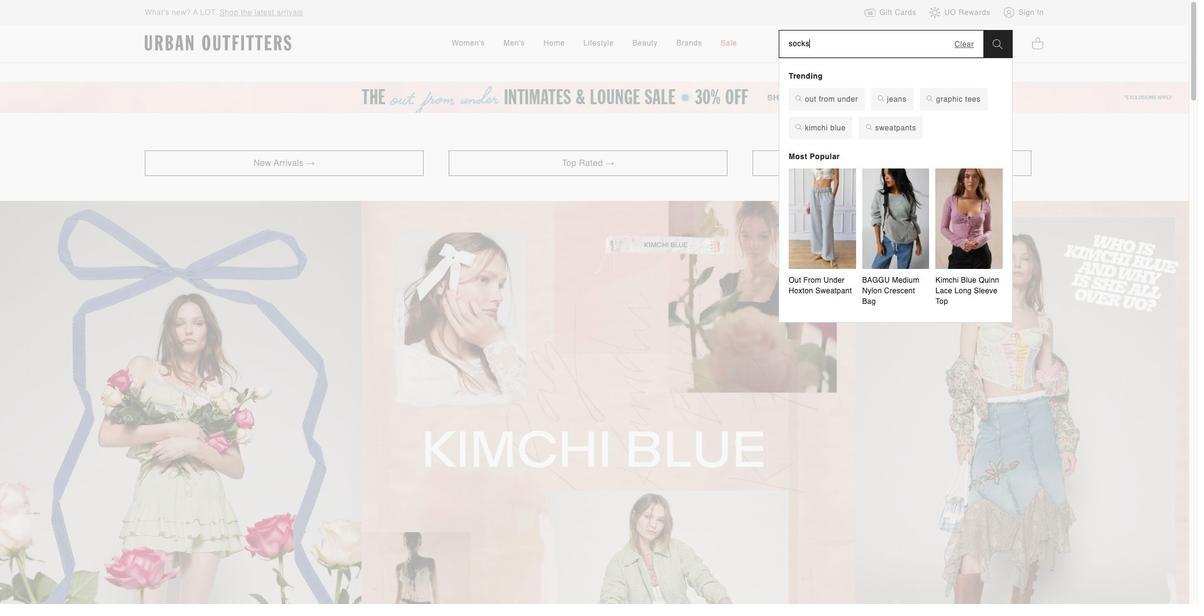 Task type: vqa. For each thing, say whether or not it's contained in the screenshot.
Search TEXT BOX
yes



Task type: describe. For each thing, give the bounding box(es) containing it.
urban outfitters image
[[145, 35, 292, 51]]

my shopping bag image
[[1032, 36, 1045, 50]]

Search text field
[[780, 31, 955, 57]]

main navigation element
[[340, 25, 850, 62]]

trending group
[[789, 88, 1003, 145]]



Task type: locate. For each thing, give the bounding box(es) containing it.
 image
[[0, 201, 1190, 604]]

30% off select out from under image
[[0, 82, 1190, 113]]

search image
[[993, 39, 1003, 49]]

kimchi blue quinn lace long sleeve top image
[[936, 168, 1003, 269]]

out from under hoxton sweatpant image
[[789, 168, 857, 269]]

baggu medium nylon crescent bag image
[[863, 168, 930, 269]]

group
[[789, 168, 1003, 310]]

None search field
[[780, 31, 984, 57]]



